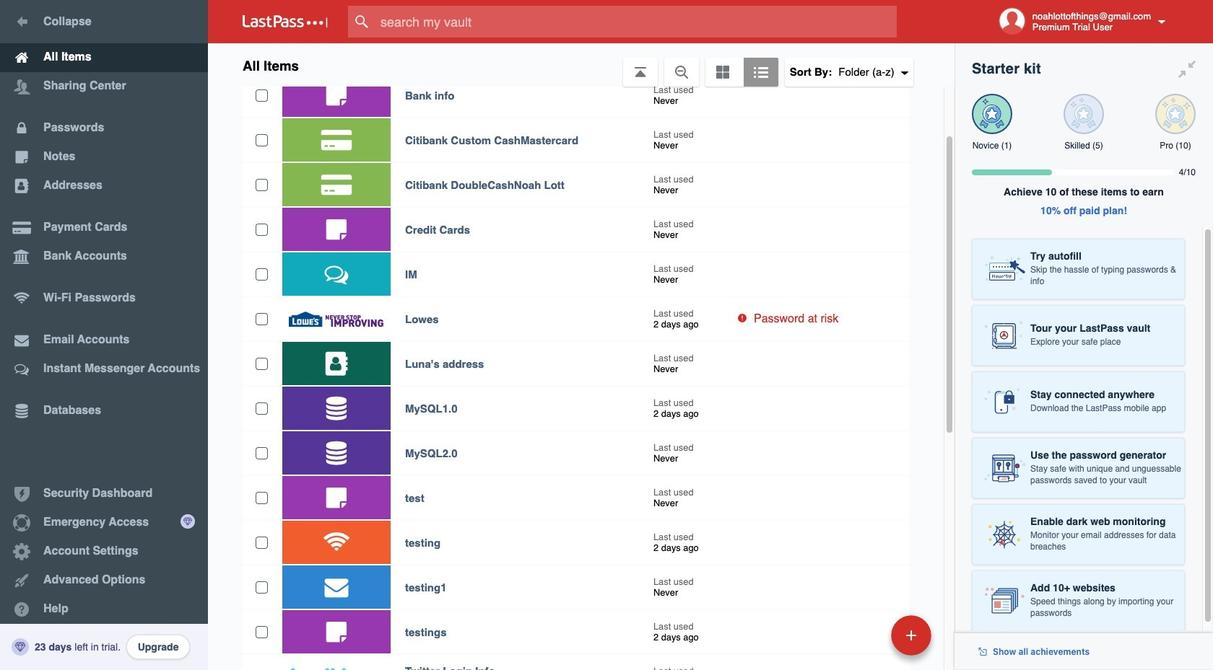 Task type: vqa. For each thing, say whether or not it's contained in the screenshot.
DIALOG
no



Task type: locate. For each thing, give the bounding box(es) containing it.
vault options navigation
[[208, 43, 955, 87]]

search my vault text field
[[348, 6, 925, 38]]

Search search field
[[348, 6, 925, 38]]



Task type: describe. For each thing, give the bounding box(es) containing it.
main navigation navigation
[[0, 0, 208, 671]]

new item navigation
[[792, 612, 940, 671]]

new item element
[[792, 615, 937, 657]]

lastpass image
[[243, 15, 328, 28]]



